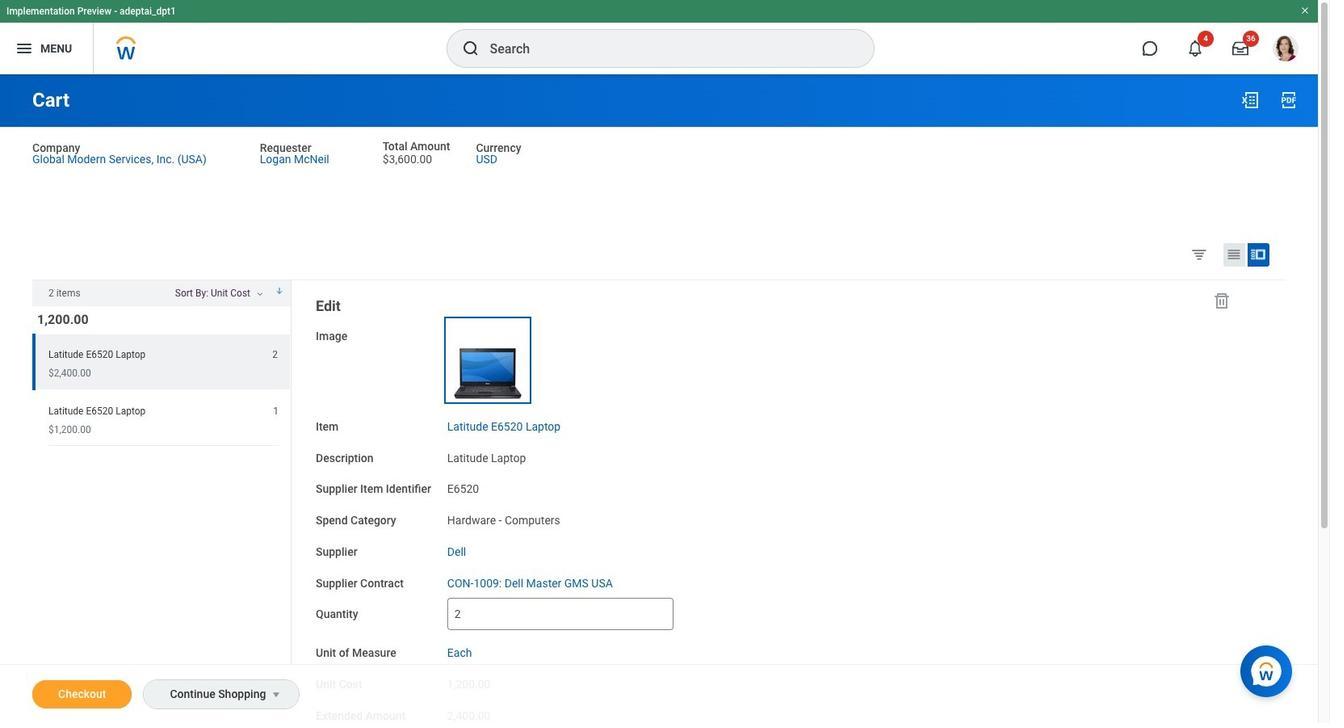 Task type: locate. For each thing, give the bounding box(es) containing it.
e6520.jpg image
[[448, 320, 528, 401]]

Toggle to Grid view radio
[[1224, 243, 1246, 267]]

region
[[32, 280, 292, 723]]

inbox large image
[[1233, 40, 1249, 57]]

hardware - computers element
[[448, 511, 561, 527]]

justify image
[[15, 39, 34, 58]]

main content
[[0, 74, 1319, 723]]

option group
[[1188, 242, 1282, 270]]

close environment banner image
[[1301, 6, 1311, 15]]

caret down image
[[267, 689, 286, 701]]

arrow down image
[[270, 287, 289, 297]]

None text field
[[448, 598, 674, 631]]

delete image
[[1213, 291, 1232, 310]]

none text field inside "navigation pane" region
[[448, 598, 674, 631]]

banner
[[0, 0, 1319, 74]]

item list list box
[[32, 306, 291, 446]]

select to filter grid data image
[[1191, 246, 1209, 262]]



Task type: vqa. For each thing, say whether or not it's contained in the screenshot.
the leftmost 33
no



Task type: describe. For each thing, give the bounding box(es) containing it.
Toggle to List Detail view radio
[[1249, 243, 1270, 267]]

toggle to list detail view image
[[1251, 246, 1267, 262]]

toggle to grid view image
[[1227, 246, 1243, 262]]

Search Workday  search field
[[490, 31, 841, 66]]

export to excel image
[[1241, 91, 1261, 110]]

navigation pane region
[[292, 280, 1253, 723]]

notifications large image
[[1188, 40, 1204, 57]]

view printable version (pdf) image
[[1280, 91, 1299, 110]]

search image
[[461, 39, 480, 58]]

chevron down image
[[251, 291, 270, 302]]

profile logan mcneil image
[[1274, 36, 1299, 65]]



